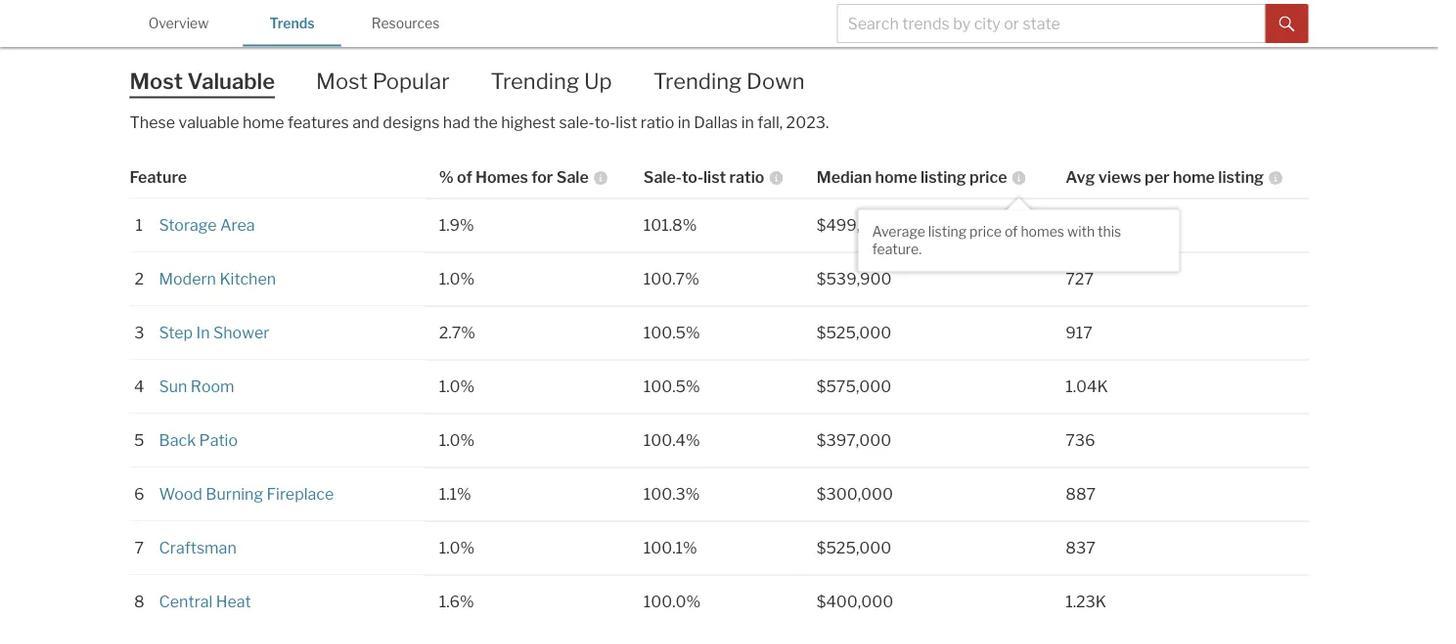 Task type: vqa. For each thing, say whether or not it's contained in the screenshot.
See 71 homes button
no



Task type: describe. For each thing, give the bounding box(es) containing it.
dallas.
[[394, 23, 441, 42]]

views
[[1099, 168, 1142, 187]]

is
[[284, 23, 296, 42]]

storage
[[159, 216, 217, 235]]

1 horizontal spatial for
[[1057, 23, 1078, 42]]

valuable
[[178, 113, 239, 132]]

modern
[[159, 269, 216, 288]]

ones
[[898, 23, 934, 42]]

price inside average listing price of homes with this feature.
[[970, 223, 1002, 240]]

917
[[1066, 323, 1093, 342]]

$525,000 for 100.1%
[[817, 538, 892, 558]]

1.0% for room
[[439, 377, 475, 396]]

wood
[[159, 485, 202, 504]]

2 horizontal spatial in
[[741, 113, 754, 132]]

room
[[191, 377, 234, 396]]

$397,000
[[817, 431, 892, 450]]

median home listing price
[[817, 168, 1007, 187]]

up
[[584, 68, 612, 94]]

craftsman
[[159, 538, 237, 558]]

2
[[135, 269, 144, 288]]

help
[[964, 23, 995, 42]]

0 horizontal spatial features
[[288, 113, 349, 132]]

trending up button
[[491, 67, 653, 96]]

will
[[937, 23, 961, 42]]

overview
[[148, 15, 209, 32]]

of inside average listing price of homes with this feature.
[[1005, 223, 1018, 240]]

trending down
[[653, 68, 805, 94]]

step in shower
[[159, 323, 269, 342]]

step in shower link
[[159, 323, 269, 342]]

3
[[134, 323, 144, 342]]

median
[[817, 168, 872, 187]]

heat
[[216, 592, 251, 611]]

resources
[[372, 15, 440, 32]]

and
[[352, 113, 380, 132]]

list up trending up
[[543, 23, 565, 42]]

0 vertical spatial to-
[[595, 113, 616, 132]]

price up average listing price of homes with this feature.
[[970, 168, 1007, 187]]

dallas
[[694, 113, 738, 132]]

avg
[[1066, 168, 1095, 187]]

back patio link
[[159, 431, 238, 450]]

5
[[134, 431, 145, 450]]

most popular
[[316, 68, 450, 94]]

the
[[130, 23, 158, 42]]

0 vertical spatial the
[[515, 23, 540, 42]]

back
[[159, 431, 196, 450]]

different
[[627, 23, 690, 42]]

100.5% for $525,000
[[644, 323, 700, 342]]

$400,000
[[817, 592, 894, 611]]

2023.
[[786, 113, 829, 132]]

highest
[[501, 113, 556, 132]]

listing up average
[[921, 168, 966, 187]]

0 vertical spatial ratio
[[641, 113, 674, 132]]

2.7%
[[439, 323, 475, 342]]

listing right per
[[1219, 168, 1264, 187]]

resources link
[[357, 0, 455, 45]]

$575,000
[[817, 377, 892, 396]]

0 horizontal spatial of
[[457, 168, 472, 187]]

feature
[[130, 168, 187, 187]]

trending for trending down
[[653, 68, 742, 94]]

sale-
[[644, 168, 682, 187]]

popular
[[373, 68, 450, 94]]

1.6%
[[439, 592, 474, 611]]

0 horizontal spatial the
[[474, 113, 498, 132]]

list right sale-
[[704, 168, 726, 187]]

0 horizontal spatial in
[[378, 23, 391, 42]]

6
[[134, 485, 145, 504]]

most for most valuable
[[130, 68, 183, 94]]

shower
[[213, 323, 269, 342]]

wood burning fireplace
[[159, 485, 334, 504]]

0 vertical spatial of
[[608, 23, 623, 42]]

back patio
[[159, 431, 238, 450]]

price up up
[[568, 23, 605, 42]]

step
[[159, 323, 193, 342]]

homes
[[476, 168, 528, 187]]

submit search image
[[1279, 16, 1295, 32]]

these
[[130, 113, 175, 132]]

100.3%
[[644, 485, 700, 504]]

modern kitchen link
[[159, 269, 276, 288]]

per
[[1145, 168, 1170, 187]]

1 vertical spatial for
[[532, 168, 553, 187]]

Search trends by city or state search field
[[837, 4, 1266, 43]]

average
[[872, 223, 926, 240]]

$499,000
[[817, 216, 893, 235]]

central
[[159, 592, 213, 611]]

$420,000
[[299, 23, 374, 42]]

to
[[804, 23, 819, 42]]

overview link
[[130, 0, 228, 45]]

4 1.0% from the top
[[439, 538, 475, 558]]

1 horizontal spatial to-
[[682, 168, 704, 187]]

see
[[822, 23, 848, 42]]

list right "sale-"
[[616, 113, 637, 132]]



Task type: locate. For each thing, give the bounding box(es) containing it.
837
[[1066, 538, 1096, 558]]

down
[[747, 68, 805, 94]]

ratio
[[641, 113, 674, 132], [730, 168, 765, 187]]

1 1.04k from the top
[[1066, 216, 1108, 235]]

2 vertical spatial of
[[1005, 223, 1018, 240]]

1 horizontal spatial in
[[678, 113, 691, 132]]

1
[[136, 216, 143, 235]]

fall,
[[758, 113, 783, 132]]

1.04k for $499,000
[[1066, 216, 1108, 235]]

area
[[220, 216, 255, 235]]

sale-
[[559, 113, 595, 132]]

sun room
[[159, 377, 234, 396]]

more.
[[1081, 23, 1123, 42]]

home up trending down
[[694, 23, 736, 42]]

designs
[[383, 113, 440, 132]]

for
[[1057, 23, 1078, 42], [532, 168, 553, 187]]

1 $525,000 from the top
[[817, 323, 892, 342]]

patio
[[199, 431, 238, 450]]

trending for trending up
[[491, 68, 580, 94]]

in
[[196, 323, 210, 342]]

listing right average
[[928, 223, 967, 240]]

home right per
[[1173, 168, 1215, 187]]

modern kitchen
[[159, 269, 276, 288]]

of left homes
[[1005, 223, 1018, 240]]

valuable
[[187, 68, 275, 94]]

trending up "highest"
[[491, 68, 580, 94]]

736
[[1066, 431, 1096, 450]]

in left "dallas."
[[378, 23, 391, 42]]

$525,000 down $300,000
[[817, 538, 892, 558]]

of right %
[[457, 168, 472, 187]]

1 most from the left
[[130, 68, 183, 94]]

0 horizontal spatial trending
[[491, 68, 580, 94]]

fireplace
[[267, 485, 334, 504]]

ratio down fall,
[[730, 168, 765, 187]]

features left to
[[739, 23, 800, 42]]

listing inside average listing price of homes with this feature.
[[928, 223, 967, 240]]

$539,900
[[817, 269, 892, 288]]

1.0% up 1.1%
[[439, 431, 475, 450]]

1.0% up 1.6%
[[439, 538, 475, 558]]

1 1.0% from the top
[[439, 269, 475, 288]]

kitchen
[[220, 269, 276, 288]]

$300,000
[[817, 485, 893, 504]]

in left dallas
[[678, 113, 691, 132]]

listing
[[921, 168, 966, 187], [1219, 168, 1264, 187], [928, 223, 967, 240]]

8
[[134, 592, 145, 611]]

storage area link
[[159, 216, 255, 235]]

100.7%
[[644, 269, 699, 288]]

100.5% down 100.7%
[[644, 323, 700, 342]]

sun room link
[[159, 377, 234, 396]]

trending inside button
[[491, 68, 580, 94]]

1.04k up the '736'
[[1066, 377, 1108, 396]]

to- up 101.8%
[[682, 168, 704, 187]]

burning
[[206, 485, 263, 504]]

trending up dallas
[[653, 68, 742, 94]]

1 horizontal spatial of
[[608, 23, 623, 42]]

1 vertical spatial of
[[457, 168, 472, 187]]

craftsman link
[[159, 538, 237, 558]]

in
[[378, 23, 391, 42], [678, 113, 691, 132], [741, 113, 754, 132]]

1 vertical spatial ratio
[[730, 168, 765, 187]]

1.04k for $575,000
[[1066, 377, 1108, 396]]

which
[[852, 23, 895, 42]]

100.1%
[[644, 538, 697, 558]]

central heat
[[159, 592, 251, 611]]

0 vertical spatial $525,000
[[817, 323, 892, 342]]

for right sell at the right of page
[[1057, 23, 1078, 42]]

sell
[[1029, 23, 1054, 42]]

100.5%
[[644, 323, 700, 342], [644, 377, 700, 396]]

1 horizontal spatial trending
[[653, 68, 742, 94]]

of left different
[[608, 23, 623, 42]]

price left homes
[[970, 223, 1002, 240]]

most inside most valuable button
[[130, 68, 183, 94]]

1 vertical spatial 100.5%
[[644, 377, 700, 396]]

feature.
[[872, 241, 922, 257]]

the right compare
[[515, 23, 540, 42]]

0 vertical spatial 100.5%
[[644, 323, 700, 342]]

0 vertical spatial features
[[739, 23, 800, 42]]

2 most from the left
[[316, 68, 368, 94]]

central heat link
[[159, 592, 251, 611]]

2 horizontal spatial of
[[1005, 223, 1018, 240]]

average listing price of homes with this feature. dialog
[[859, 198, 1180, 271]]

1 horizontal spatial features
[[739, 23, 800, 42]]

most up and
[[316, 68, 368, 94]]

1.9%
[[439, 216, 474, 235]]

sun
[[159, 377, 187, 396]]

homes
[[1021, 223, 1065, 240]]

the median list price is $420,000 link
[[130, 23, 374, 42]]

1 trending from the left
[[491, 68, 580, 94]]

1 horizontal spatial ratio
[[730, 168, 765, 187]]

1 vertical spatial to-
[[682, 168, 704, 187]]

101.8%
[[644, 216, 697, 235]]

100.0%
[[644, 592, 701, 611]]

wood burning fireplace link
[[159, 485, 334, 504]]

0 horizontal spatial to-
[[595, 113, 616, 132]]

$525,000 up $575,000 on the right of page
[[817, 323, 892, 342]]

%
[[439, 168, 454, 187]]

0 vertical spatial 1.04k
[[1066, 216, 1108, 235]]

0 vertical spatial for
[[1057, 23, 1078, 42]]

in left fall,
[[741, 113, 754, 132]]

these valuable home features and designs had the highest sale-to-list ratio in dallas in fall, 2023.
[[130, 113, 829, 132]]

home right median
[[875, 168, 917, 187]]

sale-to-list ratio
[[644, 168, 765, 187]]

of
[[608, 23, 623, 42], [457, 168, 472, 187], [1005, 223, 1018, 240]]

the median list price is $420,000 in dallas. compare the list price of different home features to see which ones will help you sell for more.
[[130, 23, 1123, 42]]

most inside most popular button
[[316, 68, 368, 94]]

100.5% up 100.4%
[[644, 377, 700, 396]]

storage area
[[159, 216, 255, 235]]

1 horizontal spatial the
[[515, 23, 540, 42]]

0 horizontal spatial for
[[532, 168, 553, 187]]

1.1%
[[439, 485, 471, 504]]

1.0% down 1.9%
[[439, 269, 475, 288]]

most for most popular
[[316, 68, 368, 94]]

1.04k right homes
[[1066, 216, 1108, 235]]

to- down up
[[595, 113, 616, 132]]

3 1.0% from the top
[[439, 431, 475, 450]]

features
[[739, 23, 800, 42], [288, 113, 349, 132]]

1.0% for patio
[[439, 431, 475, 450]]

2 trending from the left
[[653, 68, 742, 94]]

trends link
[[243, 0, 341, 45]]

features left and
[[288, 113, 349, 132]]

for left sale
[[532, 168, 553, 187]]

2 1.04k from the top
[[1066, 377, 1108, 396]]

1 horizontal spatial most
[[316, 68, 368, 94]]

avg views per home listing
[[1066, 168, 1264, 187]]

list right median on the top
[[219, 23, 240, 42]]

1.0%
[[439, 269, 475, 288], [439, 377, 475, 396], [439, 431, 475, 450], [439, 538, 475, 558]]

7
[[135, 538, 144, 558]]

to-
[[595, 113, 616, 132], [682, 168, 704, 187]]

2 1.0% from the top
[[439, 377, 475, 396]]

trending up
[[491, 68, 612, 94]]

4
[[134, 377, 145, 396]]

trending inside trending down button
[[653, 68, 742, 94]]

most
[[130, 68, 183, 94], [316, 68, 368, 94]]

most valuable
[[130, 68, 275, 94]]

most popular button
[[316, 67, 491, 96]]

2 100.5% from the top
[[644, 377, 700, 396]]

trending down button
[[653, 67, 846, 96]]

2 $525,000 from the top
[[817, 538, 892, 558]]

0 horizontal spatial most
[[130, 68, 183, 94]]

1.04k
[[1066, 216, 1108, 235], [1066, 377, 1108, 396]]

1 vertical spatial 1.04k
[[1066, 377, 1108, 396]]

you
[[999, 23, 1026, 42]]

this
[[1098, 223, 1122, 240]]

1 vertical spatial $525,000
[[817, 538, 892, 558]]

100.5% for $575,000
[[644, 377, 700, 396]]

most valuable button
[[130, 67, 316, 96]]

$525,000 for 100.5%
[[817, 323, 892, 342]]

1 vertical spatial the
[[474, 113, 498, 132]]

the right had
[[474, 113, 498, 132]]

with
[[1068, 223, 1095, 240]]

home down valuable
[[243, 113, 284, 132]]

price left is
[[244, 23, 280, 42]]

1.0% down 2.7%
[[439, 377, 475, 396]]

most up these
[[130, 68, 183, 94]]

sale
[[557, 168, 589, 187]]

ratio up sale-
[[641, 113, 674, 132]]

1.0% for kitchen
[[439, 269, 475, 288]]

trends
[[270, 15, 315, 32]]

1 100.5% from the top
[[644, 323, 700, 342]]

100.4%
[[644, 431, 700, 450]]

0 horizontal spatial ratio
[[641, 113, 674, 132]]

1 vertical spatial features
[[288, 113, 349, 132]]

price
[[244, 23, 280, 42], [568, 23, 605, 42], [970, 168, 1007, 187], [970, 223, 1002, 240]]



